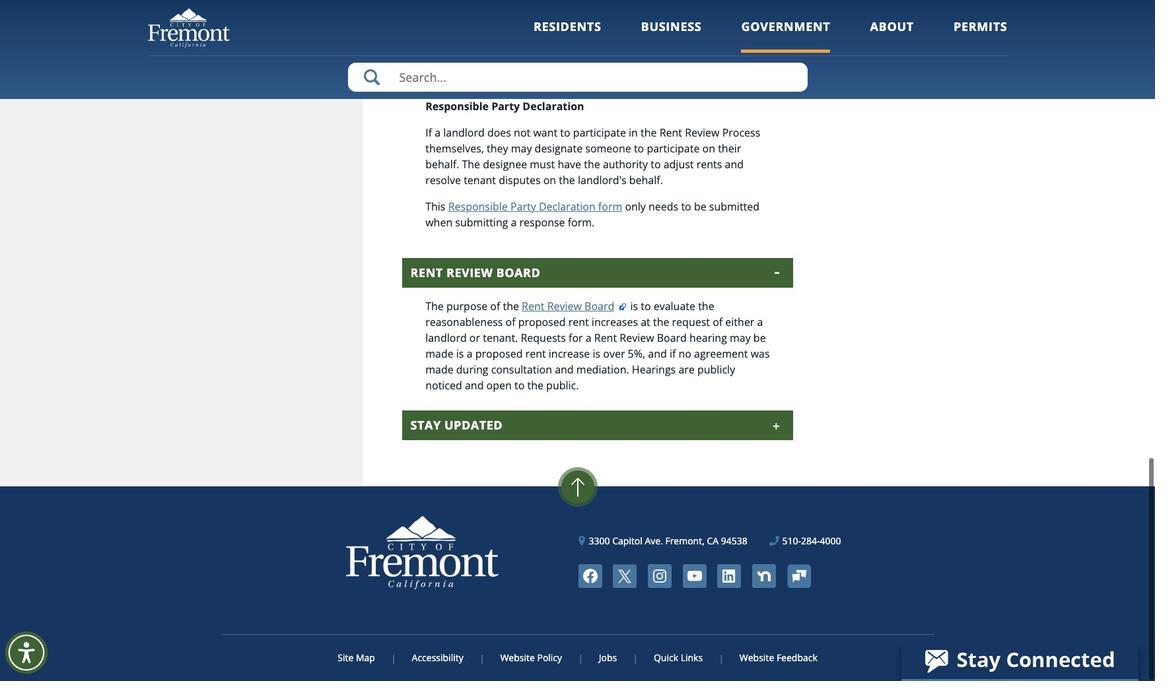 Task type: describe. For each thing, give the bounding box(es) containing it.
a inside once a request form is received, our office will contact the opposing party and request that they complete the
[[454, 9, 460, 24]]

or inside the 'is to evaluate the reasonableness of proposed rent increases at the request of either a landlord or tenant. requests for a rent review board hearing may be made is a proposed rent increase is over 5%, and if no agreement was made during consultation and mediation. hearings are publicly noticed and open to the public.'
[[470, 331, 480, 346]]

about link
[[870, 18, 914, 53]]

about
[[870, 18, 914, 34]]

this
[[426, 200, 446, 214]]

1 horizontal spatial or
[[500, 73, 510, 87]]

is up increases
[[630, 299, 638, 314]]

284-
[[801, 535, 820, 548]]

business
[[426, 73, 469, 87]]

website policy link
[[483, 652, 579, 665]]

510-284-4000 link
[[770, 534, 841, 548]]

review inside the 'is to evaluate the reasonableness of proposed rent increases at the request of either a landlord or tenant. requests for a rent review board hearing may be made is a proposed rent increase is over 5%, and if no agreement was made during consultation and mediation. hearings are publicly noticed and open to the public.'
[[620, 331, 654, 346]]

days,
[[471, 73, 497, 87]]

4000
[[820, 535, 841, 548]]

rent down when at the left top
[[411, 265, 443, 281]]

email link
[[510, 41, 537, 56]]

footer ig icon image
[[648, 565, 672, 589]]

website for website feedback
[[740, 652, 774, 665]]

landlord inside the 'is to evaluate the reasonableness of proposed rent increases at the request of either a landlord or tenant. requests for a rent review board hearing may be made is a proposed rent increase is over 5%, and if no agreement was made during consultation and mediation. hearings are publicly noticed and open to the public.'
[[426, 331, 467, 346]]

publicly
[[698, 363, 735, 377]]

to inside only needs to be submitted when submitting a response form.
[[681, 200, 691, 214]]

and inside response to review form and submit it via email
[[426, 41, 444, 56]]

does
[[487, 126, 511, 140]]

1 vertical spatial participate
[[647, 141, 700, 156]]

review inside if a landlord does not want to participate in the rent review process themselves, they may designate someone to participate on their behalf. the designee must have the authority to adjust rents and resolve tenant disputes on the landlord's behalf.
[[685, 126, 720, 140]]

0 vertical spatial in
[[582, 41, 591, 56]]

may inside if a landlord does not want to participate in the rent review process themselves, they may designate someone to participate on their behalf. the designee must have the authority to adjust rents and resolve tenant disputes on the landlord's behalf.
[[511, 141, 532, 156]]

the down have
[[559, 173, 575, 188]]

1 vertical spatial rent
[[526, 347, 546, 361]]

, mail, or in person along with the requested documents in the form. a response form must be submitted within 5 business days, or else the rent increase notice is invalid.
[[426, 41, 764, 87]]

along
[[631, 41, 659, 56]]

be inside only needs to be submitted when submitting a response form.
[[694, 200, 707, 214]]

the down "office"
[[612, 25, 628, 40]]

documents
[[426, 57, 481, 71]]

over
[[603, 347, 625, 361]]

submitting
[[455, 215, 508, 230]]

must inside if a landlord does not want to participate in the rent review process themselves, they may designate someone to participate on their behalf. the designee must have the authority to adjust rents and resolve tenant disputes on the landlord's behalf.
[[530, 157, 555, 172]]

authority
[[603, 157, 648, 172]]

the right evaluate
[[698, 299, 715, 314]]

website policy
[[500, 652, 562, 665]]

no
[[679, 347, 692, 361]]

the up authority
[[641, 126, 657, 140]]

landlord's
[[578, 173, 627, 188]]

response to review form and submit it via email
[[426, 25, 757, 56]]

form inside , mail, or in person along with the requested documents in the form. a response form must be submitted within 5 business days, or else the rent increase notice is invalid.
[[602, 57, 626, 71]]

they inside if a landlord does not want to participate in the rent review process themselves, they may designate someone to participate on their behalf. the designee must have the authority to adjust rents and resolve tenant disputes on the landlord's behalf.
[[487, 141, 508, 156]]

when
[[426, 215, 453, 230]]

responsible party declaration form link
[[448, 200, 622, 214]]

increases
[[592, 315, 638, 330]]

hearing
[[690, 331, 727, 346]]

within
[[725, 57, 755, 71]]

it
[[484, 41, 491, 56]]

the up tenant.
[[503, 299, 519, 314]]

rent up requests
[[522, 299, 545, 314]]

form inside once a request form is received, our office will contact the opposing party and request that they complete the
[[503, 9, 527, 24]]

will
[[637, 9, 654, 24]]

feedback
[[777, 652, 818, 665]]

3300 capitol ave. fremont, ca 94538 link
[[579, 534, 748, 548]]

rent inside the 'is to evaluate the reasonableness of proposed rent increases at the request of either a landlord or tenant. requests for a rent review board hearing may be made is a proposed rent increase is over 5%, and if no agreement was made during consultation and mediation. hearings are publicly noticed and open to the public.'
[[594, 331, 617, 346]]

rents
[[697, 157, 722, 172]]

5
[[758, 57, 764, 71]]

response inside only needs to be submitted when submitting a response form.
[[520, 215, 565, 230]]

once a request form is received, our office will contact the opposing party and request that they complete the
[[426, 9, 760, 40]]

the purpose of the rent review board
[[426, 299, 615, 314]]

2 vertical spatial form
[[598, 200, 622, 214]]

designee
[[483, 157, 527, 172]]

the down consultation
[[527, 379, 544, 393]]

if a landlord does not want to participate in the rent review process themselves, they may designate someone to participate on their behalf. the designee must have the authority to adjust rents and resolve tenant disputes on the landlord's behalf.
[[426, 126, 761, 188]]

tab list containing rent review board
[[402, 0, 794, 441]]

tenant.
[[483, 331, 518, 346]]

response
[[631, 25, 679, 40]]

0 horizontal spatial participate
[[573, 126, 626, 140]]

and left if
[[648, 347, 667, 361]]

submit
[[447, 41, 481, 56]]

rent inside , mail, or in person along with the requested documents in the form. a response form must be submitted within 5 business days, or else the rent increase notice is invalid.
[[554, 73, 577, 87]]

94538
[[721, 535, 748, 548]]

if
[[426, 126, 432, 140]]

public.
[[546, 379, 579, 393]]

to up the designate
[[560, 126, 571, 140]]

and inside once a request form is received, our office will contact the opposing party and request that they complete the
[[454, 25, 473, 40]]

ave.
[[645, 535, 663, 548]]

government
[[742, 18, 831, 34]]

hearings
[[632, 363, 676, 377]]

the inside if a landlord does not want to participate in the rent review process themselves, they may designate someone to participate on their behalf. the designee must have the authority to adjust rents and resolve tenant disputes on the landlord's behalf.
[[462, 157, 480, 172]]

0 horizontal spatial in
[[484, 57, 493, 71]]

responsible party declaration
[[426, 99, 584, 114]]

a right the for
[[586, 331, 592, 346]]

either
[[726, 315, 755, 330]]

1 made from the top
[[426, 347, 454, 361]]

opposing
[[714, 9, 760, 24]]

website feedback link
[[723, 652, 818, 665]]

1 vertical spatial proposed
[[475, 347, 523, 361]]

0 vertical spatial party
[[492, 99, 520, 114]]

rent inside if a landlord does not want to participate in the rent review process themselves, they may designate someone to participate on their behalf. the designee must have the authority to adjust rents and resolve tenant disputes on the landlord's behalf.
[[660, 126, 682, 140]]

increase
[[549, 347, 590, 361]]

residents
[[534, 18, 602, 34]]

the down a
[[535, 73, 552, 87]]

capitol
[[612, 535, 643, 548]]

email
[[510, 41, 537, 56]]

1 vertical spatial declaration
[[539, 200, 596, 214]]

Search text field
[[348, 63, 808, 92]]

only needs to be submitted when submitting a response form.
[[426, 200, 760, 230]]

is to evaluate the reasonableness of proposed rent increases at the request of either a landlord or tenant. requests for a rent review board hearing may be made is a proposed rent increase is over 5%, and if no agreement was made during consultation and mediation. hearings are publicly noticed and open to the public.
[[426, 299, 770, 393]]

a inside if a landlord does not want to participate in the rent review process themselves, they may designate someone to participate on their behalf. the designee must have the authority to adjust rents and resolve tenant disputes on the landlord's behalf.
[[435, 126, 441, 140]]

the right at
[[653, 315, 669, 330]]

invalid.
[[669, 73, 704, 87]]

party
[[426, 25, 451, 40]]

rent review board
[[411, 265, 541, 281]]

1 horizontal spatial of
[[506, 315, 516, 330]]

reasonableness
[[426, 315, 503, 330]]

to up authority
[[634, 141, 644, 156]]

a right either
[[757, 315, 763, 330]]

and down during
[[465, 379, 484, 393]]

consultation
[[491, 363, 552, 377]]

have
[[558, 157, 581, 172]]

our
[[588, 9, 605, 24]]

else
[[513, 73, 533, 87]]

government link
[[742, 18, 831, 53]]

form. inside only needs to be submitted when submitting a response form.
[[568, 215, 595, 230]]

business
[[641, 18, 702, 34]]

jobs link
[[582, 652, 634, 665]]

want
[[533, 126, 558, 140]]

2 horizontal spatial of
[[713, 315, 723, 330]]

only
[[625, 200, 646, 214]]

response to review form link
[[631, 25, 757, 40]]

form
[[731, 25, 757, 40]]

to up at
[[641, 299, 651, 314]]



Task type: vqa. For each thing, say whether or not it's contained in the screenshot.
494- inside the or (510) 494-4790 for more information.
no



Task type: locate. For each thing, give the bounding box(es) containing it.
rent
[[569, 315, 589, 330], [526, 347, 546, 361]]

the down via
[[496, 57, 512, 71]]

0 vertical spatial rent
[[569, 315, 589, 330]]

1 vertical spatial board
[[585, 299, 615, 314]]

responsible down business
[[426, 99, 489, 114]]

website for website policy
[[500, 652, 535, 665]]

must
[[629, 57, 654, 71], [530, 157, 555, 172]]

0 horizontal spatial be
[[656, 57, 669, 71]]

footer li icon image
[[718, 565, 741, 589]]

0 horizontal spatial the
[[426, 299, 444, 314]]

someone
[[585, 141, 631, 156]]

stay updated
[[411, 418, 503, 433]]

is inside once a request form is received, our office will contact the opposing party and request that they complete the
[[530, 9, 538, 24]]

must down the designate
[[530, 157, 555, 172]]

the up landlord's at the right top
[[584, 157, 600, 172]]

tab list
[[402, 0, 794, 441]]

0 vertical spatial responsible
[[426, 99, 489, 114]]

1 horizontal spatial in
[[582, 41, 591, 56]]

0 vertical spatial participate
[[573, 126, 626, 140]]

,
[[537, 41, 539, 56]]

0 horizontal spatial rent
[[526, 347, 546, 361]]

must inside , mail, or in person along with the requested documents in the form. a response form must be submitted within 5 business days, or else the rent increase notice is invalid.
[[629, 57, 654, 71]]

2 made from the top
[[426, 363, 454, 377]]

resolve
[[426, 173, 461, 188]]

board up if
[[657, 331, 687, 346]]

form. down email
[[515, 57, 541, 71]]

party up does on the top left
[[492, 99, 520, 114]]

1 vertical spatial be
[[694, 200, 707, 214]]

site map
[[338, 652, 375, 665]]

landlord up themselves,
[[443, 126, 485, 140]]

request up it
[[463, 9, 501, 24]]

review up the for
[[547, 299, 582, 314]]

be
[[656, 57, 669, 71], [694, 200, 707, 214], [754, 331, 766, 346]]

on up rents
[[703, 141, 715, 156]]

and inside if a landlord does not want to participate in the rent review process themselves, they may designate someone to participate on their behalf. the designee must have the authority to adjust rents and resolve tenant disputes on the landlord's behalf.
[[725, 157, 744, 172]]

1 vertical spatial response
[[520, 215, 565, 230]]

2 vertical spatial in
[[629, 126, 638, 140]]

1 horizontal spatial they
[[539, 25, 560, 40]]

response
[[553, 57, 599, 71], [520, 215, 565, 230]]

submitted down rents
[[709, 200, 760, 214]]

landlord inside if a landlord does not want to participate in the rent review process themselves, they may designate someone to participate on their behalf. the designee must have the authority to adjust rents and resolve tenant disputes on the landlord's behalf.
[[443, 126, 485, 140]]

0 horizontal spatial behalf.
[[426, 157, 459, 172]]

1 horizontal spatial the
[[462, 157, 480, 172]]

0 horizontal spatial or
[[470, 331, 480, 346]]

participate up adjust
[[647, 141, 700, 156]]

a inside only needs to be submitted when submitting a response form.
[[511, 215, 517, 230]]

responsible up submitting
[[448, 200, 508, 214]]

1 vertical spatial the
[[426, 299, 444, 314]]

of down the purpose of the rent review board
[[506, 315, 516, 330]]

that
[[516, 25, 536, 40]]

1 horizontal spatial participate
[[647, 141, 700, 156]]

0 vertical spatial they
[[539, 25, 560, 40]]

response down responsible party declaration form link
[[520, 215, 565, 230]]

0 vertical spatial be
[[656, 57, 669, 71]]

tenant
[[464, 173, 496, 188]]

review up 5%,
[[620, 331, 654, 346]]

website left policy
[[500, 652, 535, 665]]

must up notice
[[629, 57, 654, 71]]

business link
[[641, 18, 702, 53]]

1 vertical spatial responsible
[[448, 200, 508, 214]]

0 vertical spatial submitted
[[672, 57, 722, 71]]

the left purpose
[[426, 299, 444, 314]]

or down complete
[[569, 41, 579, 56]]

1 horizontal spatial be
[[694, 200, 707, 214]]

stay
[[411, 418, 441, 433]]

1 vertical spatial form.
[[568, 215, 595, 230]]

a up during
[[467, 347, 473, 361]]

510-
[[782, 535, 801, 548]]

1 vertical spatial made
[[426, 363, 454, 377]]

1 website from the left
[[500, 652, 535, 665]]

0 vertical spatial made
[[426, 347, 454, 361]]

the up tenant
[[462, 157, 480, 172]]

jobs
[[599, 652, 617, 665]]

2 horizontal spatial in
[[629, 126, 638, 140]]

1 vertical spatial on
[[544, 173, 556, 188]]

3300
[[589, 535, 610, 548]]

party
[[492, 99, 520, 114], [511, 200, 536, 214]]

person
[[594, 41, 629, 56]]

a down this responsible party declaration form
[[511, 215, 517, 230]]

review up the their
[[685, 126, 720, 140]]

form left "only" in the top right of the page
[[598, 200, 622, 214]]

noticed
[[426, 379, 462, 393]]

1 horizontal spatial must
[[629, 57, 654, 71]]

may down not
[[511, 141, 532, 156]]

1 horizontal spatial form.
[[568, 215, 595, 230]]

0 horizontal spatial board
[[496, 265, 541, 281]]

0 horizontal spatial may
[[511, 141, 532, 156]]

rent up the for
[[569, 315, 589, 330]]

in inside if a landlord does not want to participate in the rent review process themselves, they may designate someone to participate on their behalf. the designee must have the authority to adjust rents and resolve tenant disputes on the landlord's behalf.
[[629, 126, 638, 140]]

0 vertical spatial proposed
[[518, 315, 566, 330]]

is up during
[[456, 347, 464, 361]]

office
[[608, 9, 635, 24]]

rent up adjust
[[660, 126, 682, 140]]

to down consultation
[[515, 379, 525, 393]]

2 vertical spatial be
[[754, 331, 766, 346]]

a
[[544, 57, 551, 71]]

2 horizontal spatial or
[[569, 41, 579, 56]]

the
[[462, 157, 480, 172], [426, 299, 444, 314]]

0 vertical spatial declaration
[[523, 99, 584, 114]]

1 horizontal spatial behalf.
[[629, 173, 663, 188]]

they up mail,
[[539, 25, 560, 40]]

510-284-4000
[[782, 535, 841, 548]]

form down the person on the top right
[[602, 57, 626, 71]]

may down either
[[730, 331, 751, 346]]

0 horizontal spatial of
[[490, 299, 500, 314]]

and up public.
[[555, 363, 574, 377]]

declaration up want
[[523, 99, 584, 114]]

request
[[463, 9, 501, 24], [476, 25, 514, 40], [672, 315, 710, 330]]

declaration
[[523, 99, 584, 114], [539, 200, 596, 214]]

permits link
[[954, 18, 1008, 53]]

1 vertical spatial must
[[530, 157, 555, 172]]

request up via
[[476, 25, 514, 40]]

behalf. down authority
[[629, 173, 663, 188]]

adjust
[[664, 157, 694, 172]]

footer fb icon image
[[578, 565, 602, 589]]

participate
[[573, 126, 626, 140], [647, 141, 700, 156]]

policy
[[537, 652, 562, 665]]

0 horizontal spatial form.
[[515, 57, 541, 71]]

0 vertical spatial request
[[463, 9, 501, 24]]

0 vertical spatial or
[[569, 41, 579, 56]]

updated
[[445, 418, 503, 433]]

map
[[356, 652, 375, 665]]

proposed up requests
[[518, 315, 566, 330]]

rent up over
[[594, 331, 617, 346]]

rent down requests
[[526, 347, 546, 361]]

1 horizontal spatial board
[[585, 299, 615, 314]]

to right needs
[[681, 200, 691, 214]]

1 horizontal spatial on
[[703, 141, 715, 156]]

to left adjust
[[651, 157, 661, 172]]

may inside the 'is to evaluate the reasonableness of proposed rent increases at the request of either a landlord or tenant. requests for a rent review board hearing may be made is a proposed rent increase is over 5%, and if no agreement was made during consultation and mediation. hearings are publicly noticed and open to the public.'
[[730, 331, 751, 346]]

board inside the 'is to evaluate the reasonableness of proposed rent increases at the request of either a landlord or tenant. requests for a rent review board hearing may be made is a proposed rent increase is over 5%, and if no agreement was made during consultation and mediation. hearings are publicly noticed and open to the public.'
[[657, 331, 687, 346]]

of up hearing
[[713, 315, 723, 330]]

form. inside , mail, or in person along with the requested documents in the form. a response form must be submitted within 5 business days, or else the rent increase notice is invalid.
[[515, 57, 541, 71]]

response down mail,
[[553, 57, 599, 71]]

may
[[511, 141, 532, 156], [730, 331, 751, 346]]

behalf. up resolve
[[426, 157, 459, 172]]

and up submit
[[454, 25, 473, 40]]

website
[[500, 652, 535, 665], [740, 652, 774, 665]]

3300 capitol ave. fremont, ca 94538
[[589, 535, 748, 548]]

0 horizontal spatial website
[[500, 652, 535, 665]]

request inside the 'is to evaluate the reasonableness of proposed rent increases at the request of either a landlord or tenant. requests for a rent review board hearing may be made is a proposed rent increase is over 5%, and if no agreement was made during consultation and mediation. hearings are publicly noticed and open to the public.'
[[672, 315, 710, 330]]

1 vertical spatial behalf.
[[629, 173, 663, 188]]

they
[[539, 25, 560, 40], [487, 141, 508, 156]]

2 vertical spatial or
[[470, 331, 480, 346]]

or left else
[[500, 73, 510, 87]]

0 horizontal spatial must
[[530, 157, 555, 172]]

is
[[530, 9, 538, 24], [659, 73, 666, 87], [630, 299, 638, 314], [456, 347, 464, 361], [593, 347, 601, 361]]

0 horizontal spatial on
[[544, 173, 556, 188]]

1 horizontal spatial may
[[730, 331, 751, 346]]

be inside , mail, or in person along with the requested documents in the form. a response form must be submitted within 5 business days, or else the rent increase notice is invalid.
[[656, 57, 669, 71]]

proposed down tenant.
[[475, 347, 523, 361]]

website feedback
[[740, 652, 818, 665]]

footer my icon image
[[787, 565, 811, 589]]

review up purpose
[[447, 265, 493, 281]]

permits
[[954, 18, 1008, 34]]

be down with
[[656, 57, 669, 71]]

form
[[503, 9, 527, 24], [602, 57, 626, 71], [598, 200, 622, 214]]

in down complete
[[582, 41, 591, 56]]

review inside response to review form and submit it via email
[[694, 25, 729, 40]]

of right purpose
[[490, 299, 500, 314]]

1 horizontal spatial rent
[[569, 315, 589, 330]]

is inside , mail, or in person along with the requested documents in the form. a response form must be submitted within 5 business days, or else the rent increase notice is invalid.
[[659, 73, 666, 87]]

form. down landlord's at the right top
[[568, 215, 595, 230]]

ca
[[707, 535, 719, 548]]

request down evaluate
[[672, 315, 710, 330]]

for
[[569, 331, 583, 346]]

1 vertical spatial they
[[487, 141, 508, 156]]

agreement
[[694, 347, 748, 361]]

2 vertical spatial board
[[657, 331, 687, 346]]

0 horizontal spatial they
[[487, 141, 508, 156]]

they inside once a request form is received, our office will contact the opposing party and request that they complete the
[[539, 25, 560, 40]]

rent down mail,
[[554, 73, 577, 87]]

if
[[670, 347, 676, 361]]

mail,
[[542, 41, 566, 56]]

not
[[514, 126, 531, 140]]

2 horizontal spatial be
[[754, 331, 766, 346]]

1 vertical spatial form
[[602, 57, 626, 71]]

is up "that" at the left top
[[530, 9, 538, 24]]

board up increases
[[585, 299, 615, 314]]

2 website from the left
[[740, 652, 774, 665]]

be up was
[[754, 331, 766, 346]]

0 vertical spatial must
[[629, 57, 654, 71]]

be inside the 'is to evaluate the reasonableness of proposed rent increases at the request of either a landlord or tenant. requests for a rent review board hearing may be made is a proposed rent increase is over 5%, and if no agreement was made during consultation and mediation. hearings are publicly noticed and open to the public.'
[[754, 331, 766, 346]]

process
[[722, 126, 761, 140]]

review up requested
[[694, 25, 729, 40]]

with
[[661, 41, 682, 56]]

this responsible party declaration form
[[426, 200, 622, 214]]

themselves,
[[426, 141, 484, 156]]

quick links link
[[637, 652, 720, 665]]

residents link
[[534, 18, 602, 53]]

1 vertical spatial submitted
[[709, 200, 760, 214]]

0 vertical spatial response
[[553, 57, 599, 71]]

0 vertical spatial the
[[462, 157, 480, 172]]

0 vertical spatial behalf.
[[426, 157, 459, 172]]

response inside , mail, or in person along with the requested documents in the form. a response form must be submitted within 5 business days, or else the rent increase notice is invalid.
[[553, 57, 599, 71]]

and down the their
[[725, 157, 744, 172]]

in up someone
[[629, 126, 638, 140]]

0 vertical spatial form.
[[515, 57, 541, 71]]

footer yt icon image
[[683, 565, 707, 589]]

1 vertical spatial in
[[484, 57, 493, 71]]

they down does on the top left
[[487, 141, 508, 156]]

1 vertical spatial or
[[500, 73, 510, 87]]

fremont,
[[666, 535, 705, 548]]

links
[[681, 652, 703, 665]]

be right needs
[[694, 200, 707, 214]]

board
[[496, 265, 541, 281], [585, 299, 615, 314], [657, 331, 687, 346]]

1 vertical spatial request
[[476, 25, 514, 40]]

1 vertical spatial may
[[730, 331, 751, 346]]

in down it
[[484, 57, 493, 71]]

1 vertical spatial party
[[511, 200, 536, 214]]

footer nd icon image
[[752, 565, 776, 589]]

is right notice
[[659, 73, 666, 87]]

submitted up the invalid.
[[672, 57, 722, 71]]

a right once
[[454, 9, 460, 24]]

participate up someone
[[573, 126, 626, 140]]

purpose
[[447, 299, 488, 314]]

of
[[490, 299, 500, 314], [506, 315, 516, 330], [713, 315, 723, 330]]

board up the purpose of the rent review board
[[496, 265, 541, 281]]

disputes
[[499, 173, 541, 188]]

responsible
[[426, 99, 489, 114], [448, 200, 508, 214]]

increase
[[580, 73, 621, 87]]

a right if
[[435, 126, 441, 140]]

footer tw icon image
[[613, 565, 637, 589]]

2 vertical spatial request
[[672, 315, 710, 330]]

submitted inside only needs to be submitted when submitting a response form.
[[709, 200, 760, 214]]

form up "that" at the left top
[[503, 9, 527, 24]]

party down disputes
[[511, 200, 536, 214]]

or down reasonableness
[[470, 331, 480, 346]]

the down response to review form link
[[685, 41, 701, 56]]

is up mediation.
[[593, 347, 601, 361]]

during
[[456, 363, 489, 377]]

0 vertical spatial may
[[511, 141, 532, 156]]

0 vertical spatial landlord
[[443, 126, 485, 140]]

made
[[426, 347, 454, 361], [426, 363, 454, 377]]

stay connected image
[[902, 643, 1138, 680]]

via
[[493, 41, 507, 56]]

accessibility link
[[395, 652, 481, 665]]

the up response to review form link
[[695, 9, 712, 24]]

0 vertical spatial form
[[503, 9, 527, 24]]

1 vertical spatial landlord
[[426, 331, 467, 346]]

received,
[[541, 9, 585, 24]]

open
[[487, 379, 512, 393]]

website left feedback
[[740, 652, 774, 665]]

0 vertical spatial on
[[703, 141, 715, 156]]

requested
[[704, 41, 754, 56]]

to down contact
[[681, 25, 691, 40]]

contact
[[656, 9, 693, 24]]

at
[[641, 315, 651, 330]]

notice
[[624, 73, 656, 87]]

to inside response to review form and submit it via email
[[681, 25, 691, 40]]

behalf.
[[426, 157, 459, 172], [629, 173, 663, 188]]

on
[[703, 141, 715, 156], [544, 173, 556, 188]]

1 horizontal spatial website
[[740, 652, 774, 665]]

mediation.
[[577, 363, 629, 377]]

2 horizontal spatial board
[[657, 331, 687, 346]]

0 vertical spatial board
[[496, 265, 541, 281]]

submitted inside , mail, or in person along with the requested documents in the form. a response form must be submitted within 5 business days, or else the rent increase notice is invalid.
[[672, 57, 722, 71]]

rent review board link
[[522, 299, 628, 314]]

declaration down have
[[539, 200, 596, 214]]

and down "party"
[[426, 41, 444, 56]]

on right disputes
[[544, 173, 556, 188]]



